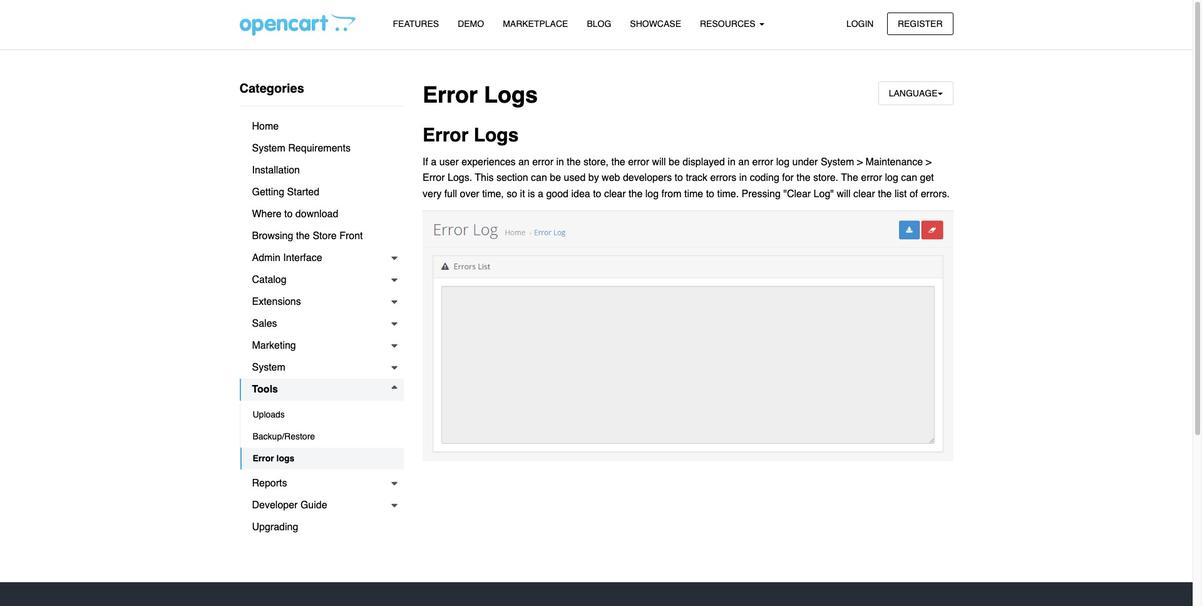 Task type: locate. For each thing, give the bounding box(es) containing it.
the
[[567, 156, 581, 168], [612, 156, 626, 168], [797, 172, 811, 184], [629, 189, 643, 200], [879, 189, 892, 200], [296, 231, 310, 242]]

be left displayed
[[669, 156, 680, 168]]

extensions
[[252, 296, 301, 308]]

pressing
[[742, 189, 781, 200]]

sales link
[[240, 313, 404, 335]]

log down developers on the top of page
[[646, 189, 659, 200]]

1 vertical spatial system
[[821, 156, 855, 168]]

download
[[296, 209, 339, 220]]

will up developers on the top of page
[[652, 156, 666, 168]]

if a user experiences an error in the store, the error will be displayed in an error log under system > maintenance > error logs. this section can be used by web developers to track errors in coding for the store. the error log can get very full over time, so it is a good idea to clear the log from time to time. pressing "clear log" will clear the list of errors.
[[423, 156, 950, 200]]

track
[[686, 172, 708, 184]]

in
[[557, 156, 564, 168], [728, 156, 736, 168], [740, 172, 748, 184]]

log up 'for'
[[777, 156, 790, 168]]

1 horizontal spatial will
[[837, 189, 851, 200]]

error logs
[[423, 82, 538, 108], [423, 124, 519, 146]]

error up is
[[533, 156, 554, 168]]

an
[[519, 156, 530, 168], [739, 156, 750, 168]]

the
[[842, 172, 859, 184]]

the up web
[[612, 156, 626, 168]]

system requirements link
[[240, 138, 404, 160]]

to down by
[[593, 189, 602, 200]]

to
[[675, 172, 684, 184], [593, 189, 602, 200], [707, 189, 715, 200], [284, 209, 293, 220]]

showcase link
[[621, 13, 691, 35]]

started
[[287, 187, 320, 198]]

1 horizontal spatial be
[[669, 156, 680, 168]]

log down maintenance at the top of the page
[[886, 172, 899, 184]]

1 horizontal spatial an
[[739, 156, 750, 168]]

section
[[497, 172, 529, 184]]

maintenance
[[866, 156, 924, 168]]

blog
[[587, 19, 612, 29]]

where to download
[[252, 209, 339, 220]]

catalog link
[[240, 269, 404, 291]]

system requirements
[[252, 143, 351, 154]]

> up get on the top right
[[926, 156, 932, 168]]

a
[[431, 156, 437, 168], [538, 189, 544, 200]]

system up store. on the top right of page
[[821, 156, 855, 168]]

1 horizontal spatial >
[[926, 156, 932, 168]]

system
[[252, 143, 286, 154], [821, 156, 855, 168], [252, 362, 286, 373]]

1 vertical spatial error logs
[[423, 124, 519, 146]]

0 vertical spatial be
[[669, 156, 680, 168]]

a right if on the left top
[[431, 156, 437, 168]]

1 vertical spatial a
[[538, 189, 544, 200]]

from
[[662, 189, 682, 200]]

0 vertical spatial system
[[252, 143, 286, 154]]

0 horizontal spatial a
[[431, 156, 437, 168]]

error
[[423, 82, 478, 108], [423, 124, 469, 146], [423, 172, 445, 184], [253, 454, 274, 464]]

0 vertical spatial log
[[777, 156, 790, 168]]

login link
[[836, 12, 885, 35]]

1 horizontal spatial a
[[538, 189, 544, 200]]

where
[[252, 209, 282, 220]]

system for system requirements
[[252, 143, 286, 154]]

2 vertical spatial system
[[252, 362, 286, 373]]

idea
[[572, 189, 591, 200]]

good
[[547, 189, 569, 200]]

can up the of
[[902, 172, 918, 184]]

browsing the store front link
[[240, 226, 404, 247]]

error logs
[[253, 454, 295, 464]]

is
[[528, 189, 535, 200]]

an up the section
[[519, 156, 530, 168]]

a right is
[[538, 189, 544, 200]]

tools link
[[240, 379, 404, 401]]

clear
[[605, 189, 626, 200], [854, 189, 876, 200]]

clear down the
[[854, 189, 876, 200]]

store,
[[584, 156, 609, 168]]

be up good
[[550, 172, 561, 184]]

system link
[[240, 357, 404, 379]]

user
[[440, 156, 459, 168]]

0 vertical spatial a
[[431, 156, 437, 168]]

in up the errors
[[728, 156, 736, 168]]

developer guide link
[[240, 495, 404, 517]]

blog link
[[578, 13, 621, 35]]

over
[[460, 189, 480, 200]]

0 horizontal spatial will
[[652, 156, 666, 168]]

2 clear from the left
[[854, 189, 876, 200]]

language
[[890, 88, 938, 98]]

can up is
[[531, 172, 548, 184]]

in right the errors
[[740, 172, 748, 184]]

system inside if a user experiences an error in the store, the error will be displayed in an error log under system > maintenance > error logs. this section can be used by web developers to track errors in coding for the store. the error log can get very full over time, so it is a good idea to clear the log from time to time. pressing "clear log" will clear the list of errors.
[[821, 156, 855, 168]]

where to download link
[[240, 204, 404, 226]]

store.
[[814, 172, 839, 184]]

0 horizontal spatial log
[[646, 189, 659, 200]]

0 horizontal spatial be
[[550, 172, 561, 184]]

to right where in the left of the page
[[284, 209, 293, 220]]

web
[[602, 172, 621, 184]]

demo
[[458, 19, 484, 29]]

the left list
[[879, 189, 892, 200]]

logs.
[[448, 172, 473, 184]]

1 horizontal spatial clear
[[854, 189, 876, 200]]

1 horizontal spatial can
[[902, 172, 918, 184]]

1 vertical spatial will
[[837, 189, 851, 200]]

2 vertical spatial log
[[646, 189, 659, 200]]

logs
[[484, 82, 538, 108], [474, 124, 519, 146]]

"clear
[[784, 189, 811, 200]]

0 vertical spatial will
[[652, 156, 666, 168]]

installation
[[252, 165, 300, 176]]

0 horizontal spatial an
[[519, 156, 530, 168]]

1 > from the left
[[858, 156, 863, 168]]

showcase
[[631, 19, 682, 29]]

system down home
[[252, 143, 286, 154]]

will down the
[[837, 189, 851, 200]]

features link
[[384, 13, 449, 35]]

developer
[[252, 500, 298, 511]]

0 horizontal spatial >
[[858, 156, 863, 168]]

system up 'tools'
[[252, 362, 286, 373]]

tools
[[252, 384, 278, 395]]

front
[[340, 231, 363, 242]]

errors.
[[921, 189, 950, 200]]

0 horizontal spatial clear
[[605, 189, 626, 200]]

1 vertical spatial be
[[550, 172, 561, 184]]

clear down web
[[605, 189, 626, 200]]

error
[[533, 156, 554, 168], [629, 156, 650, 168], [753, 156, 774, 168], [862, 172, 883, 184]]

coding
[[750, 172, 780, 184]]

log"
[[814, 189, 835, 200]]

0 horizontal spatial can
[[531, 172, 548, 184]]

register
[[898, 18, 943, 29]]

> up the
[[858, 156, 863, 168]]

0 vertical spatial error logs
[[423, 82, 538, 108]]

the down developers on the top of page
[[629, 189, 643, 200]]

2 horizontal spatial log
[[886, 172, 899, 184]]

an up time.
[[739, 156, 750, 168]]

the left store
[[296, 231, 310, 242]]

in up used
[[557, 156, 564, 168]]

resources link
[[691, 13, 774, 35]]

very
[[423, 189, 442, 200]]

if
[[423, 156, 428, 168]]

admin interface link
[[240, 247, 404, 269]]

reports link
[[240, 473, 404, 495]]

displayed
[[683, 156, 725, 168]]

log
[[777, 156, 790, 168], [886, 172, 899, 184], [646, 189, 659, 200]]

it
[[520, 189, 525, 200]]

be
[[669, 156, 680, 168], [550, 172, 561, 184]]



Task type: describe. For each thing, give the bounding box(es) containing it.
demo link
[[449, 13, 494, 35]]

1 error logs from the top
[[423, 82, 538, 108]]

for
[[783, 172, 794, 184]]

1 can from the left
[[531, 172, 548, 184]]

reports
[[252, 478, 287, 489]]

0 horizontal spatial in
[[557, 156, 564, 168]]

1 vertical spatial logs
[[474, 124, 519, 146]]

1 horizontal spatial in
[[728, 156, 736, 168]]

experiences
[[462, 156, 516, 168]]

store
[[313, 231, 337, 242]]

to right time
[[707, 189, 715, 200]]

home link
[[240, 116, 404, 138]]

resources
[[700, 19, 758, 29]]

catalog
[[252, 274, 287, 286]]

guide
[[301, 500, 327, 511]]

used
[[564, 172, 586, 184]]

logs
[[277, 454, 295, 464]]

the up used
[[567, 156, 581, 168]]

browsing
[[252, 231, 293, 242]]

0 vertical spatial logs
[[484, 82, 538, 108]]

uploads
[[253, 410, 285, 420]]

time,
[[483, 189, 504, 200]]

error up developers on the top of page
[[629, 156, 650, 168]]

2 error logs from the top
[[423, 124, 519, 146]]

features
[[393, 19, 439, 29]]

home
[[252, 121, 279, 132]]

to up from on the top right of page
[[675, 172, 684, 184]]

admin
[[252, 252, 281, 264]]

errors
[[711, 172, 737, 184]]

1 vertical spatial log
[[886, 172, 899, 184]]

upgrading
[[252, 522, 298, 533]]

admin error logs image
[[423, 211, 954, 462]]

of
[[910, 189, 919, 200]]

installation link
[[240, 160, 404, 182]]

2 > from the left
[[926, 156, 932, 168]]

1 an from the left
[[519, 156, 530, 168]]

developers
[[623, 172, 672, 184]]

admin interface
[[252, 252, 322, 264]]

backup/restore
[[253, 432, 315, 442]]

this
[[475, 172, 494, 184]]

error right the
[[862, 172, 883, 184]]

1 clear from the left
[[605, 189, 626, 200]]

interface
[[283, 252, 322, 264]]

time
[[685, 189, 704, 200]]

marketing link
[[240, 335, 404, 357]]

under
[[793, 156, 819, 168]]

upgrading link
[[240, 517, 404, 539]]

requirements
[[288, 143, 351, 154]]

error up coding
[[753, 156, 774, 168]]

list
[[895, 189, 908, 200]]

extensions link
[[240, 291, 404, 313]]

the right 'for'
[[797, 172, 811, 184]]

sales
[[252, 318, 277, 330]]

browsing the store front
[[252, 231, 363, 242]]

to inside the where to download link
[[284, 209, 293, 220]]

categories
[[240, 81, 304, 96]]

getting started
[[252, 187, 320, 198]]

language button
[[879, 81, 954, 106]]

register link
[[888, 12, 954, 35]]

get
[[921, 172, 935, 184]]

marketing
[[252, 340, 296, 351]]

getting started link
[[240, 182, 404, 204]]

backup/restore link
[[240, 426, 404, 448]]

1 horizontal spatial log
[[777, 156, 790, 168]]

error logs link
[[240, 448, 404, 470]]

full
[[445, 189, 457, 200]]

time.
[[718, 189, 739, 200]]

uploads link
[[240, 404, 404, 426]]

marketplace link
[[494, 13, 578, 35]]

2 horizontal spatial in
[[740, 172, 748, 184]]

so
[[507, 189, 518, 200]]

developer guide
[[252, 500, 327, 511]]

opencart - open source shopping cart solution image
[[240, 13, 356, 36]]

by
[[589, 172, 599, 184]]

system for 'system' "link"
[[252, 362, 286, 373]]

error inside if a user experiences an error in the store, the error will be displayed in an error log under system > maintenance > error logs. this section can be used by web developers to track errors in coding for the store. the error log can get very full over time, so it is a good idea to clear the log from time to time. pressing "clear log" will clear the list of errors.
[[423, 172, 445, 184]]

getting
[[252, 187, 285, 198]]

2 an from the left
[[739, 156, 750, 168]]

2 can from the left
[[902, 172, 918, 184]]

marketplace
[[503, 19, 569, 29]]



Task type: vqa. For each thing, say whether or not it's contained in the screenshot.
Reports
yes



